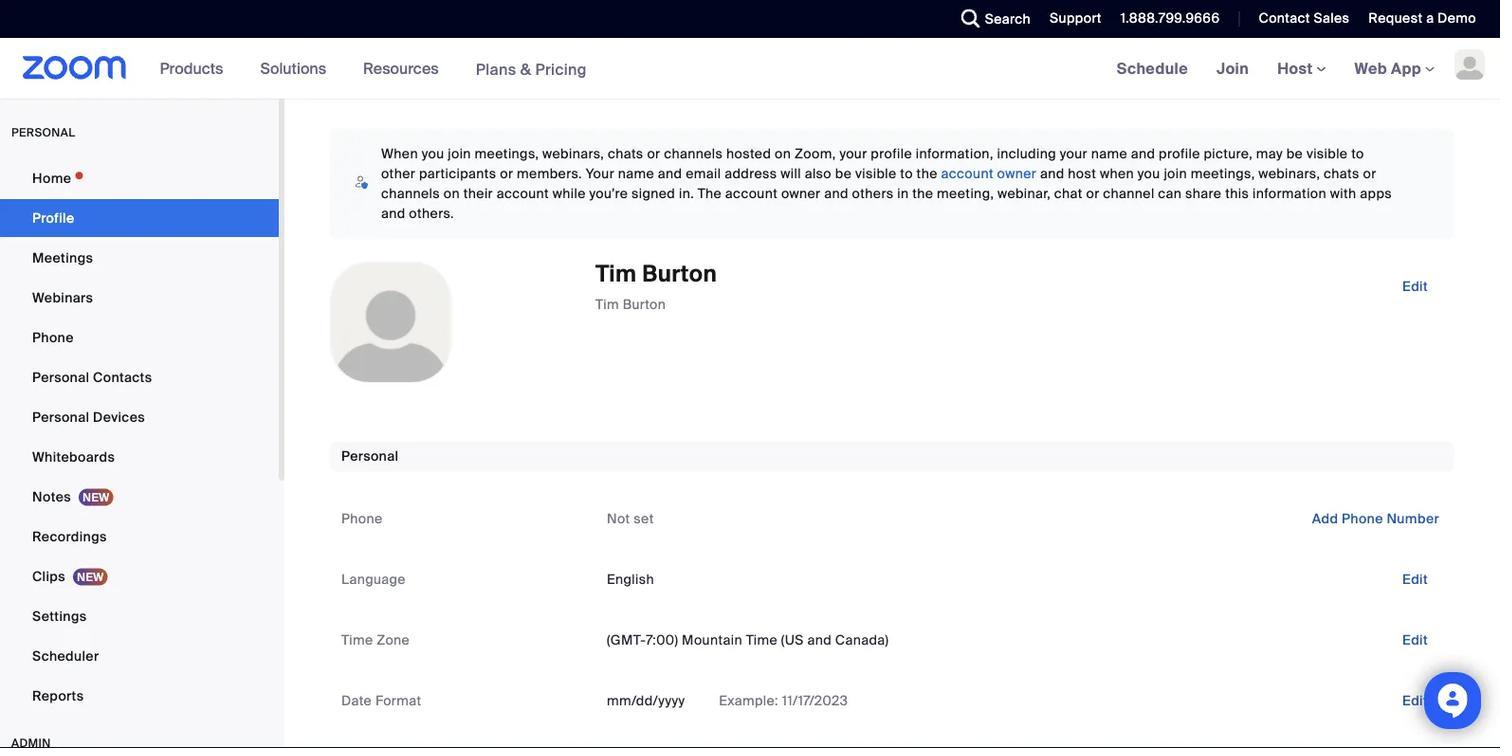 Task type: locate. For each thing, give the bounding box(es) containing it.
1 horizontal spatial you
[[1138, 165, 1161, 183]]

devices
[[93, 408, 145, 426]]

1 time from the left
[[341, 632, 373, 649]]

0 vertical spatial chats
[[608, 145, 644, 163]]

when
[[1100, 165, 1134, 183]]

burton
[[642, 259, 717, 289], [623, 295, 666, 313]]

edit user photo image
[[376, 314, 406, 331]]

you
[[422, 145, 444, 163], [1138, 165, 1161, 183]]

and up when at right
[[1131, 145, 1156, 163]]

webinars,
[[543, 145, 604, 163], [1259, 165, 1321, 183]]

members.
[[517, 165, 582, 183]]

1 horizontal spatial name
[[1091, 145, 1128, 163]]

you up participants
[[422, 145, 444, 163]]

notes link
[[0, 478, 279, 516]]

0 horizontal spatial chats
[[608, 145, 644, 163]]

not set
[[607, 510, 654, 528]]

account owner link
[[941, 165, 1037, 183]]

tim
[[596, 259, 637, 289], [596, 295, 619, 313]]

owner down will
[[782, 185, 821, 203]]

1 vertical spatial webinars,
[[1259, 165, 1321, 183]]

email
[[686, 165, 721, 183]]

1 horizontal spatial to
[[1352, 145, 1365, 163]]

1 horizontal spatial on
[[775, 145, 791, 163]]

contacts
[[93, 368, 152, 386]]

0 vertical spatial you
[[422, 145, 444, 163]]

home
[[32, 169, 71, 187]]

picture,
[[1204, 145, 1253, 163]]

to up in at the right top
[[900, 165, 913, 183]]

0 horizontal spatial your
[[840, 145, 868, 163]]

account down the members.
[[497, 185, 549, 203]]

webinars
[[32, 289, 93, 306]]

to
[[1352, 145, 1365, 163], [900, 165, 913, 183]]

chats inside when you join meetings, webinars, chats or channels hosted on zoom, your profile information, including your name and profile picture, may be visible to other participants or members. your name and email address will also be visible to the
[[608, 145, 644, 163]]

visible
[[1307, 145, 1348, 163], [856, 165, 897, 183]]

you inside the and host when you join meetings, webinars, chats or channels on their account while you're signed in. the account owner and others in the meeting, webinar, chat or channel can share this information with apps and others.
[[1138, 165, 1161, 183]]

personal devices
[[32, 408, 145, 426]]

1 horizontal spatial your
[[1060, 145, 1088, 163]]

join up participants
[[448, 145, 471, 163]]

webinars, up information
[[1259, 165, 1321, 183]]

resources button
[[363, 38, 447, 99]]

1 vertical spatial on
[[444, 185, 460, 203]]

0 horizontal spatial phone
[[32, 329, 74, 346]]

and up 'in.'
[[658, 165, 682, 183]]

0 horizontal spatial on
[[444, 185, 460, 203]]

1 tim from the top
[[596, 259, 637, 289]]

0 horizontal spatial webinars,
[[543, 145, 604, 163]]

personal for personal contacts
[[32, 368, 89, 386]]

be right also
[[835, 165, 852, 183]]

1 horizontal spatial join
[[1164, 165, 1188, 183]]

0 horizontal spatial owner
[[782, 185, 821, 203]]

profile
[[871, 145, 912, 163], [1159, 145, 1201, 163]]

0 vertical spatial tim
[[596, 259, 637, 289]]

1 vertical spatial personal
[[32, 408, 89, 426]]

phone down "webinars"
[[32, 329, 74, 346]]

scheduler link
[[0, 637, 279, 675]]

1 vertical spatial burton
[[623, 295, 666, 313]]

0 horizontal spatial meetings,
[[475, 145, 539, 163]]

meetings navigation
[[1103, 38, 1501, 100]]

others
[[852, 185, 894, 203]]

0 vertical spatial the
[[917, 165, 938, 183]]

owner
[[997, 165, 1037, 183], [782, 185, 821, 203]]

join
[[1217, 58, 1249, 78]]

your
[[840, 145, 868, 163], [1060, 145, 1088, 163]]

date
[[341, 692, 372, 710]]

share
[[1186, 185, 1222, 203]]

user photo image
[[331, 263, 451, 382]]

1.888.799.9666
[[1121, 9, 1220, 27]]

0 vertical spatial meetings,
[[475, 145, 539, 163]]

the
[[917, 165, 938, 183], [913, 185, 934, 203]]

4 edit from the top
[[1403, 692, 1428, 710]]

clips
[[32, 568, 65, 585]]

0 vertical spatial channels
[[664, 145, 723, 163]]

also
[[805, 165, 832, 183]]

time
[[341, 632, 373, 649], [746, 632, 778, 649]]

2 tim from the top
[[596, 295, 619, 313]]

join inside when you join meetings, webinars, chats or channels hosted on zoom, your profile information, including your name and profile picture, may be visible to other participants or members. your name and email address will also be visible to the
[[448, 145, 471, 163]]

be right may at the right top of the page
[[1287, 145, 1303, 163]]

0 vertical spatial visible
[[1307, 145, 1348, 163]]

others.
[[409, 205, 454, 222]]

time left zone
[[341, 632, 373, 649]]

phone inside button
[[1342, 510, 1384, 528]]

0 horizontal spatial join
[[448, 145, 471, 163]]

1 horizontal spatial profile
[[1159, 145, 1201, 163]]

your right zoom,
[[840, 145, 868, 163]]

edit button
[[1388, 271, 1444, 302], [1388, 565, 1444, 595], [1388, 626, 1444, 656], [1388, 686, 1444, 717]]

0 horizontal spatial channels
[[381, 185, 440, 203]]

0 vertical spatial personal
[[32, 368, 89, 386]]

0 vertical spatial join
[[448, 145, 471, 163]]

contact sales link
[[1245, 0, 1355, 38], [1259, 9, 1350, 27]]

(gmt-7:00) mountain time (us and canada)
[[607, 632, 889, 649]]

request a demo link
[[1355, 0, 1501, 38], [1369, 9, 1477, 27]]

zoom,
[[795, 145, 836, 163]]

phone right add
[[1342, 510, 1384, 528]]

1 vertical spatial owner
[[782, 185, 821, 203]]

meetings, down picture,
[[1191, 165, 1255, 183]]

visible up the with
[[1307, 145, 1348, 163]]

0 horizontal spatial time
[[341, 632, 373, 649]]

solutions
[[260, 58, 326, 78]]

1 vertical spatial join
[[1164, 165, 1188, 183]]

meetings, inside the and host when you join meetings, webinars, chats or channels on their account while you're signed in. the account owner and others in the meeting, webinar, chat or channel can share this information with apps and others.
[[1191, 165, 1255, 183]]

request
[[1369, 9, 1423, 27]]

meetings, up the members.
[[475, 145, 539, 163]]

webinars, up the members.
[[543, 145, 604, 163]]

solutions button
[[260, 38, 335, 99]]

1 vertical spatial be
[[835, 165, 852, 183]]

the right in at the right top
[[913, 185, 934, 203]]

or
[[647, 145, 661, 163], [500, 165, 513, 183], [1363, 165, 1377, 183], [1087, 185, 1100, 203]]

home link
[[0, 159, 279, 197]]

1 horizontal spatial meetings,
[[1191, 165, 1255, 183]]

profile up the and host when you join meetings, webinars, chats or channels on their account while you're signed in. the account owner and others in the meeting, webinar, chat or channel can share this information with apps and others.
[[871, 145, 912, 163]]

their
[[464, 185, 493, 203]]

profile up can
[[1159, 145, 1201, 163]]

or down "host"
[[1087, 185, 1100, 203]]

add phone number button
[[1297, 504, 1455, 534]]

schedule link
[[1103, 38, 1203, 99]]

product information navigation
[[146, 38, 601, 100]]

1 horizontal spatial channels
[[664, 145, 723, 163]]

1 horizontal spatial time
[[746, 632, 778, 649]]

1 vertical spatial meetings,
[[1191, 165, 1255, 183]]

banner
[[0, 38, 1501, 100]]

on down participants
[[444, 185, 460, 203]]

pricing
[[535, 59, 587, 79]]

or up signed
[[647, 145, 661, 163]]

recordings link
[[0, 518, 279, 556]]

1 vertical spatial visible
[[856, 165, 897, 183]]

chats up the with
[[1324, 165, 1360, 183]]

0 vertical spatial be
[[1287, 145, 1303, 163]]

1 vertical spatial channels
[[381, 185, 440, 203]]

chat
[[1055, 185, 1083, 203]]

1 vertical spatial the
[[913, 185, 934, 203]]

and right (us
[[808, 632, 832, 649]]

1 vertical spatial to
[[900, 165, 913, 183]]

chats up your
[[608, 145, 644, 163]]

join up can
[[1164, 165, 1188, 183]]

a
[[1427, 9, 1435, 27]]

phone up "language"
[[341, 510, 383, 528]]

0 vertical spatial webinars,
[[543, 145, 604, 163]]

and down also
[[824, 185, 849, 203]]

0 vertical spatial owner
[[997, 165, 1037, 183]]

hosted
[[727, 145, 771, 163]]

products
[[160, 58, 223, 78]]

meetings, inside when you join meetings, webinars, chats or channels hosted on zoom, your profile information, including your name and profile picture, may be visible to other participants or members. your name and email address will also be visible to the
[[475, 145, 539, 163]]

0 horizontal spatial visible
[[856, 165, 897, 183]]

recordings
[[32, 528, 107, 545]]

name up when at right
[[1091, 145, 1128, 163]]

1 vertical spatial you
[[1138, 165, 1161, 183]]

settings
[[32, 608, 87, 625]]

on inside when you join meetings, webinars, chats or channels hosted on zoom, your profile information, including your name and profile picture, may be visible to other participants or members. your name and email address will also be visible to the
[[775, 145, 791, 163]]

personal
[[32, 368, 89, 386], [32, 408, 89, 426], [341, 448, 399, 465]]

your up "host"
[[1060, 145, 1088, 163]]

support link
[[1036, 0, 1107, 38], [1050, 9, 1102, 27]]

1 vertical spatial tim
[[596, 295, 619, 313]]

edit
[[1403, 277, 1428, 295], [1403, 571, 1428, 589], [1403, 632, 1428, 649], [1403, 692, 1428, 710]]

1 horizontal spatial owner
[[997, 165, 1037, 183]]

2 horizontal spatial account
[[941, 165, 994, 183]]

0 horizontal spatial you
[[422, 145, 444, 163]]

on up will
[[775, 145, 791, 163]]

1 vertical spatial name
[[618, 165, 655, 183]]

1 vertical spatial chats
[[1324, 165, 1360, 183]]

channels up email
[[664, 145, 723, 163]]

1 horizontal spatial webinars,
[[1259, 165, 1321, 183]]

account up meeting,
[[941, 165, 994, 183]]

2 horizontal spatial phone
[[1342, 510, 1384, 528]]

information
[[1253, 185, 1327, 203]]

7:00)
[[646, 632, 679, 649]]

webinars, inside the and host when you join meetings, webinars, chats or channels on their account while you're signed in. the account owner and others in the meeting, webinar, chat or channel can share this information with apps and others.
[[1259, 165, 1321, 183]]

the down information,
[[917, 165, 938, 183]]

set
[[634, 510, 654, 528]]

number
[[1387, 510, 1440, 528]]

the inside when you join meetings, webinars, chats or channels hosted on zoom, your profile information, including your name and profile picture, may be visible to other participants or members. your name and email address will also be visible to the
[[917, 165, 938, 183]]

and left others.
[[381, 205, 406, 222]]

visible up others
[[856, 165, 897, 183]]

host button
[[1278, 58, 1327, 78]]

1 horizontal spatial chats
[[1324, 165, 1360, 183]]

owner up the webinar,
[[997, 165, 1037, 183]]

name up signed
[[618, 165, 655, 183]]

1 edit from the top
[[1403, 277, 1428, 295]]

clips link
[[0, 558, 279, 596]]

0 vertical spatial on
[[775, 145, 791, 163]]

canada)
[[835, 632, 889, 649]]

profile
[[32, 209, 74, 227]]

time left (us
[[746, 632, 778, 649]]

example: 11/17/2023
[[716, 692, 848, 710]]

web
[[1355, 58, 1388, 78]]

to up the with
[[1352, 145, 1365, 163]]

0 horizontal spatial profile
[[871, 145, 912, 163]]

you up channel on the right of the page
[[1138, 165, 1161, 183]]

on inside the and host when you join meetings, webinars, chats or channels on their account while you're signed in. the account owner and others in the meeting, webinar, chat or channel can share this information with apps and others.
[[444, 185, 460, 203]]

2 edit button from the top
[[1388, 565, 1444, 595]]

3 edit from the top
[[1403, 632, 1428, 649]]

0 vertical spatial to
[[1352, 145, 1365, 163]]

and
[[1131, 145, 1156, 163], [658, 165, 682, 183], [1040, 165, 1065, 183], [824, 185, 849, 203], [381, 205, 406, 222], [808, 632, 832, 649]]

channels down other
[[381, 185, 440, 203]]

account down address
[[725, 185, 778, 203]]

time zone
[[341, 632, 410, 649]]



Task type: vqa. For each thing, say whether or not it's contained in the screenshot.
the within the and host when you join meetings, webinars, chats or channels on their account while you're signed in. The account owner and others in the meeting, webinar, chat or channel can share this information with apps and others.
yes



Task type: describe. For each thing, give the bounding box(es) containing it.
participants
[[419, 165, 497, 183]]

signed
[[632, 185, 676, 203]]

1 horizontal spatial phone
[[341, 510, 383, 528]]

2 edit from the top
[[1403, 571, 1428, 589]]

chats inside the and host when you join meetings, webinars, chats or channels on their account while you're signed in. the account owner and others in the meeting, webinar, chat or channel can share this information with apps and others.
[[1324, 165, 1360, 183]]

schedule
[[1117, 58, 1189, 78]]

join link
[[1203, 38, 1264, 99]]

host
[[1068, 165, 1097, 183]]

may
[[1257, 145, 1283, 163]]

including
[[997, 145, 1057, 163]]

scheduler
[[32, 647, 99, 665]]

banner containing products
[[0, 38, 1501, 100]]

or up apps
[[1363, 165, 1377, 183]]

in.
[[679, 185, 694, 203]]

&
[[520, 59, 531, 79]]

1 horizontal spatial visible
[[1307, 145, 1348, 163]]

account owner
[[941, 165, 1037, 183]]

whiteboards link
[[0, 438, 279, 476]]

with
[[1331, 185, 1357, 203]]

in
[[898, 185, 909, 203]]

phone inside personal menu menu
[[32, 329, 74, 346]]

your
[[586, 165, 615, 183]]

(us
[[781, 632, 804, 649]]

request a demo
[[1369, 9, 1477, 27]]

notes
[[32, 488, 71, 506]]

date format
[[341, 692, 422, 710]]

plans
[[476, 59, 516, 79]]

or left the members.
[[500, 165, 513, 183]]

1 your from the left
[[840, 145, 868, 163]]

you're
[[590, 185, 628, 203]]

2 vertical spatial personal
[[341, 448, 399, 465]]

1 edit button from the top
[[1388, 271, 1444, 302]]

this
[[1226, 185, 1249, 203]]

0 vertical spatial name
[[1091, 145, 1128, 163]]

webinars link
[[0, 279, 279, 317]]

search button
[[947, 0, 1036, 38]]

personal
[[11, 125, 75, 140]]

phone link
[[0, 319, 279, 357]]

and up chat
[[1040, 165, 1065, 183]]

meeting,
[[937, 185, 994, 203]]

you inside when you join meetings, webinars, chats or channels hosted on zoom, your profile information, including your name and profile picture, may be visible to other participants or members. your name and email address will also be visible to the
[[422, 145, 444, 163]]

plans & pricing
[[476, 59, 587, 79]]

zone
[[377, 632, 410, 649]]

3 edit button from the top
[[1388, 626, 1444, 656]]

settings link
[[0, 598, 279, 635]]

0 horizontal spatial account
[[497, 185, 549, 203]]

channels inside the and host when you join meetings, webinars, chats or channels on their account while you're signed in. the account owner and others in the meeting, webinar, chat or channel can share this information with apps and others.
[[381, 185, 440, 203]]

when
[[381, 145, 418, 163]]

host
[[1278, 58, 1317, 78]]

contact
[[1259, 9, 1311, 27]]

profile link
[[0, 199, 279, 237]]

can
[[1158, 185, 1182, 203]]

join inside the and host when you join meetings, webinars, chats or channels on their account while you're signed in. the account owner and others in the meeting, webinar, chat or channel can share this information with apps and others.
[[1164, 165, 1188, 183]]

11/17/2023
[[782, 692, 848, 710]]

2 your from the left
[[1060, 145, 1088, 163]]

app
[[1391, 58, 1422, 78]]

(gmt-
[[607, 632, 646, 649]]

other
[[381, 165, 416, 183]]

personal contacts link
[[0, 359, 279, 396]]

mm/dd/yyyy
[[607, 692, 685, 710]]

zoom logo image
[[23, 56, 127, 80]]

apps
[[1360, 185, 1393, 203]]

will
[[781, 165, 801, 183]]

web app
[[1355, 58, 1422, 78]]

english
[[607, 571, 654, 589]]

1 horizontal spatial be
[[1287, 145, 1303, 163]]

channels inside when you join meetings, webinars, chats or channels hosted on zoom, your profile information, including your name and profile picture, may be visible to other participants or members. your name and email address will also be visible to the
[[664, 145, 723, 163]]

profile picture image
[[1455, 49, 1485, 80]]

4 edit button from the top
[[1388, 686, 1444, 717]]

not
[[607, 510, 630, 528]]

language
[[341, 571, 406, 589]]

the
[[698, 185, 722, 203]]

address
[[725, 165, 777, 183]]

reports
[[32, 687, 84, 705]]

example:
[[719, 692, 779, 710]]

support
[[1050, 9, 1102, 27]]

personal menu menu
[[0, 159, 279, 717]]

meetings
[[32, 249, 93, 267]]

1 horizontal spatial account
[[725, 185, 778, 203]]

webinar,
[[998, 185, 1051, 203]]

add phone number
[[1312, 510, 1440, 528]]

2 time from the left
[[746, 632, 778, 649]]

add
[[1312, 510, 1339, 528]]

the inside the and host when you join meetings, webinars, chats or channels on their account while you're signed in. the account owner and others in the meeting, webinar, chat or channel can share this information with apps and others.
[[913, 185, 934, 203]]

personal for personal devices
[[32, 408, 89, 426]]

0 horizontal spatial be
[[835, 165, 852, 183]]

resources
[[363, 58, 439, 78]]

meetings link
[[0, 239, 279, 277]]

search
[[985, 10, 1031, 28]]

and host when you join meetings, webinars, chats or channels on their account while you're signed in. the account owner and others in the meeting, webinar, chat or channel can share this information with apps and others.
[[381, 165, 1393, 222]]

owner inside the and host when you join meetings, webinars, chats or channels on their account while you're signed in. the account owner and others in the meeting, webinar, chat or channel can share this information with apps and others.
[[782, 185, 821, 203]]

0 horizontal spatial to
[[900, 165, 913, 183]]

1 profile from the left
[[871, 145, 912, 163]]

reports link
[[0, 677, 279, 715]]

2 profile from the left
[[1159, 145, 1201, 163]]

webinars, inside when you join meetings, webinars, chats or channels hosted on zoom, your profile information, including your name and profile picture, may be visible to other participants or members. your name and email address will also be visible to the
[[543, 145, 604, 163]]

0 horizontal spatial name
[[618, 165, 655, 183]]

products button
[[160, 38, 232, 99]]

format
[[376, 692, 422, 710]]

0 vertical spatial burton
[[642, 259, 717, 289]]

whiteboards
[[32, 448, 115, 466]]

tim burton tim burton
[[596, 259, 717, 313]]

information,
[[916, 145, 994, 163]]

demo
[[1438, 9, 1477, 27]]



